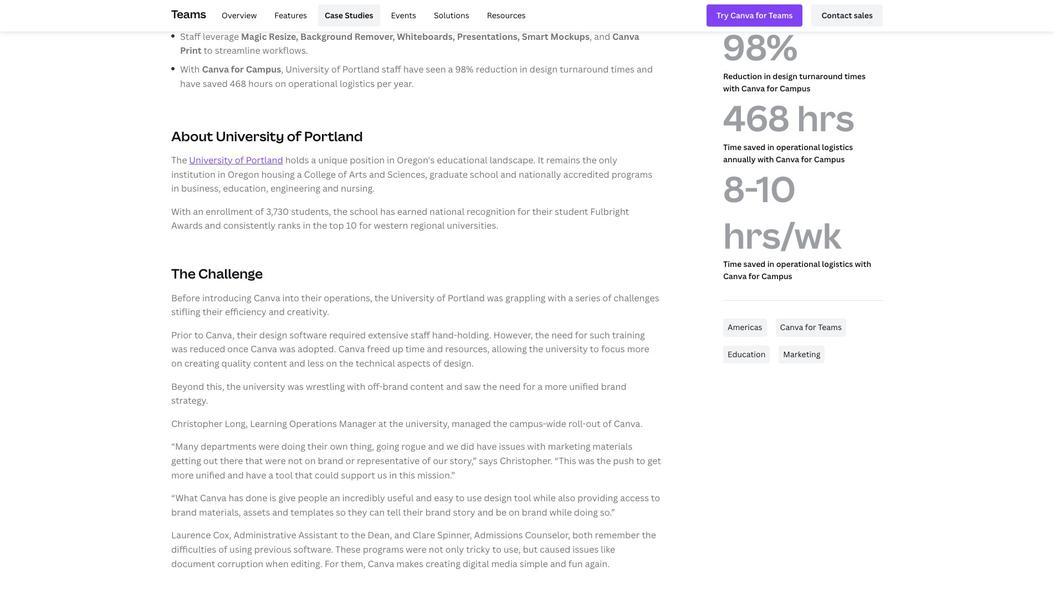 Task type: locate. For each thing, give the bounding box(es) containing it.
reduction
[[723, 71, 762, 81]]

0 horizontal spatial more
[[171, 469, 194, 481]]

university inside beyond this, the university was wrestling with off-brand content and saw the need for a more unified brand strategy.
[[243, 381, 285, 393]]

tell
[[387, 506, 401, 519]]

out up materials
[[586, 418, 601, 430]]

out inside "many departments were doing their own thing, going rogue and we did have issues with marketing materials getting out there that were not on brand or representative of our story," says christopher. "this was the push to get more unified and have a tool that could support us in this mission."
[[203, 455, 218, 467]]

the up features
[[270, 0, 285, 10]]

so
[[336, 506, 346, 519]]

of up case
[[332, 0, 341, 10]]

their down introducing
[[203, 306, 223, 318]]

more down 'getting'
[[171, 469, 194, 481]]

for inside canva for teams link
[[805, 322, 816, 333]]

on right less
[[326, 358, 337, 370]]

school
[[470, 168, 498, 180], [350, 205, 378, 218]]

0 horizontal spatial creating
[[184, 358, 219, 370]]

need for a
[[499, 381, 521, 393]]

and inside with an enrollment of 3,730 students, the school has earned national recognition for their student fulbright awards and consistently ranks in the top 10 for western regional universities.
[[205, 220, 221, 232]]

creating inside prior to canva, their design software required extensive staff hand-holding. however, the need for such training was reduced once canva was adopted. canva freed up time and resources, allowing the university to focus more on creating quality content and less on the technical aspects of design.
[[184, 358, 219, 370]]

0 horizontal spatial 10
[[346, 220, 357, 232]]

doing down providing at bottom right
[[574, 506, 598, 519]]

0 horizontal spatial issues
[[499, 441, 525, 453]]

portland up studies
[[344, 0, 381, 10]]

the up the these
[[351, 530, 365, 542]]

0 vertical spatial using
[[214, 0, 237, 10]]

hrs
[[797, 94, 854, 142]]

times inside 98% reduction in design turnaround times with canva for campus 468 hrs time saved in operational logistics annually with canva for campus 8-10 hrs/wk time saved in operational logistics with canva for campus
[[845, 71, 866, 81]]

1 horizontal spatial times
[[845, 71, 866, 81]]

design right reduction
[[773, 71, 798, 81]]

of down cox,
[[218, 544, 227, 556]]

business,
[[181, 182, 221, 195]]

university down the workflows.
[[286, 63, 329, 75]]

assets inside "what canva has done is give people an incredibly useful and easy to use design tool while also providing access to brand materials, assets and templates so they can tell their brand story and be on brand while doing so."
[[243, 506, 270, 519]]

1 vertical spatial unified
[[196, 469, 225, 481]]

on right the hours
[[275, 77, 286, 90]]

school inside with an enrollment of 3,730 students, the school has earned national recognition for their student fulbright awards and consistently ranks in the top 10 for western regional universities.
[[350, 205, 378, 218]]

0 horizontal spatial that
[[245, 455, 263, 467]]

0 horizontal spatial need
[[499, 381, 521, 393]]

of inside the holds a unique position in oregon's educational landscape. it remains the only institution in oregon housing a college of arts and sciences, graduate school and nationally accredited programs in business, education, engineering and nursing.
[[338, 168, 347, 180]]

using up overview
[[214, 0, 237, 10]]

a inside before introducing canva into their operations, the university of portland was grappling with a series of challenges stifling their efficiency and creativity.
[[568, 292, 573, 304]]

their up creativity.
[[301, 292, 322, 304]]

going
[[376, 441, 399, 453]]

prior to canva, their design software required extensive staff hand-holding. however, the need for such training was reduced once canva was adopted. canva freed up time and resources, allowing the university to focus more on creating quality content and less on the technical aspects of design.
[[171, 329, 650, 370]]

doing inside "many departments were doing their own thing, going rogue and we did have issues with marketing materials getting out there that were not on brand or representative of our story," says christopher. "this was the push to get more unified and have a tool that could support us in this mission."
[[281, 441, 305, 453]]

was inside "many departments were doing their own thing, going rogue and we did have issues with marketing materials getting out there that were not on brand or representative of our story," says christopher. "this was the push to get more unified and have a tool that could support us in this mission."
[[578, 455, 595, 467]]

0 vertical spatial assets
[[549, 0, 576, 10]]

2 vertical spatial that
[[295, 469, 313, 481]]

of left our
[[422, 455, 431, 467]]

counselor,
[[525, 530, 570, 542]]

difficulties
[[171, 544, 216, 556]]

teams inside teams "element"
[[171, 7, 206, 22]]

10 inside 98% reduction in design turnaround times with canva for campus 468 hrs time saved in operational logistics annually with canva for campus 8-10 hrs/wk time saved in operational logistics with canva for campus
[[756, 165, 796, 213]]

campus up the hours
[[246, 63, 281, 75]]

10 for 8-
[[756, 165, 796, 213]]

of inside laurence cox, administrative assistant to the dean, and clare spinner, admissions counselor, both remember the difficulties of using previous software. these programs were not only tricky to use, but caused issues like document corruption when editing. for them, canva makes creating digital media simple and fun again.
[[218, 544, 227, 556]]

contact sales image
[[822, 9, 873, 22]]

tool up the give
[[276, 469, 293, 481]]

a up is
[[268, 469, 273, 481]]

to up reduced
[[194, 329, 203, 341]]

magic
[[241, 30, 267, 43]]

operations
[[289, 418, 337, 430]]

creating up resources
[[512, 0, 546, 10]]

a up the "campus-"
[[538, 381, 543, 393]]

menu bar
[[211, 4, 532, 27]]

1 horizontal spatial teams
[[818, 322, 842, 333]]

turnaround inside , university of portland staff have seen a 98% reduction in design turnaround times and have saved 468 hours on operational logistics per year.
[[560, 63, 609, 75]]

workflows.
[[262, 45, 308, 57]]

1 horizontal spatial doing
[[574, 506, 598, 519]]

1 vertical spatial issues
[[573, 544, 599, 556]]

consistent.
[[180, 12, 228, 24]]

saw
[[465, 381, 481, 393]]

for inside prior to canva, their design software required extensive staff hand-holding. however, the need for such training was reduced once canva was adopted. canva freed up time and resources, allowing the university to focus more on creating quality content and less on the technical aspects of design.
[[575, 329, 588, 341]]

doing down operations
[[281, 441, 305, 453]]

1 vertical spatial doing
[[574, 506, 598, 519]]

on right be
[[509, 506, 520, 519]]

1 vertical spatial has
[[229, 492, 243, 505]]

0 vertical spatial content
[[253, 358, 287, 370]]

challenges up training
[[614, 292, 659, 304]]

university of portland link
[[189, 154, 283, 166]]

doing inside "what canva has done is give people an incredibly useful and easy to use design tool while also providing access to brand materials, assets and templates so they can tell their brand story and be on brand while doing so."
[[574, 506, 598, 519]]

0 vertical spatial while
[[533, 492, 556, 505]]

1 vertical spatial need
[[499, 381, 521, 393]]

1 horizontal spatial staff
[[411, 329, 430, 341]]

to left get
[[636, 455, 645, 467]]

staff inside , university of portland staff have seen a 98% reduction in design turnaround times and have saved 468 hours on operational logistics per year.
[[382, 63, 401, 75]]

give
[[278, 492, 296, 505]]

1 vertical spatial programs
[[363, 544, 404, 556]]

0 horizontal spatial unified
[[196, 469, 225, 481]]

need
[[552, 329, 573, 341], [499, 381, 521, 393]]

the university of portland
[[171, 154, 283, 166]]

teams inside canva for teams link
[[818, 322, 842, 333]]

0 vertical spatial university
[[546, 343, 588, 356]]

print
[[180, 45, 201, 57]]

long,
[[225, 418, 248, 430]]

aspects
[[397, 358, 430, 370]]

0 vertical spatial has
[[380, 205, 395, 218]]

0 horizontal spatial times
[[611, 63, 635, 75]]

1 vertical spatial tool
[[514, 492, 531, 505]]

1 horizontal spatial more
[[545, 381, 567, 393]]

were
[[598, 0, 618, 10], [259, 441, 279, 453], [265, 455, 286, 467], [406, 544, 427, 556]]

while left also
[[533, 492, 556, 505]]

1 horizontal spatial has
[[380, 205, 395, 218]]

national
[[430, 205, 465, 218]]

have up done
[[246, 469, 266, 481]]

western
[[374, 220, 408, 232]]

the up accredited
[[582, 154, 597, 166]]

university inside , university of portland staff have seen a 98% reduction in design turnaround times and have saved 468 hours on operational logistics per year.
[[286, 63, 329, 75]]

0 vertical spatial programs
[[612, 168, 652, 180]]

more inside beyond this, the university was wrestling with off-brand content and saw the need for a more unified brand strategy.
[[545, 381, 567, 393]]

0 vertical spatial need
[[552, 329, 573, 341]]

of up consistently
[[255, 205, 264, 218]]

1 horizontal spatial not
[[429, 544, 443, 556]]

a left series
[[568, 292, 573, 304]]

more down training
[[627, 343, 650, 356]]

canva print
[[180, 30, 639, 57]]

1 horizontal spatial canva,
[[239, 0, 268, 10]]

their up "once"
[[237, 329, 257, 341]]

of down background
[[331, 63, 340, 75]]

using up corruption at the left bottom
[[230, 544, 252, 556]]

1 horizontal spatial issues
[[573, 544, 599, 556]]

prior for was
[[171, 329, 192, 341]]

1 horizontal spatial 98%
[[723, 23, 798, 71]]

issues inside laurence cox, administrative assistant to the dean, and clare spinner, admissions counselor, both remember the difficulties of using previous software. these programs were not only tricky to use, but caused issues like document corruption when editing. for them, canva makes creating digital media simple and fun again.
[[573, 544, 599, 556]]

1 vertical spatial with
[[171, 205, 191, 218]]

not down clare on the left of page
[[429, 544, 443, 556]]

marketing
[[783, 349, 821, 360]]

only down spinner,
[[446, 544, 464, 556]]

0 horizontal spatial doing
[[281, 441, 305, 453]]

with inside with an enrollment of 3,730 students, the school has earned national recognition for their student fulbright awards and consistently ranks in the top 10 for western regional universities.
[[171, 205, 191, 218]]

laurence cox, administrative assistant to the dean, and clare spinner, admissions counselor, both remember the difficulties of using previous software. these programs were not only tricky to use, but caused issues like document corruption when editing. for them, canva makes creating digital media simple and fun again.
[[171, 530, 656, 570]]

this
[[399, 469, 415, 481]]

hours
[[248, 77, 273, 90]]

0 vertical spatial unified
[[569, 381, 599, 393]]

1 horizontal spatial out
[[586, 418, 601, 430]]

canva inside laurence cox, administrative assistant to the dean, and clare spinner, admissions counselor, both remember the difficulties of using previous software. these programs were not only tricky to use, but caused issues like document corruption when editing. for them, canva makes creating digital media simple and fun again.
[[368, 558, 394, 570]]

not inside laurence cox, administrative assistant to the dean, and clare spinner, admissions counselor, both remember the difficulties of using previous software. these programs were not only tricky to use, but caused issues like document corruption when editing. for them, canva makes creating digital media simple and fun again.
[[429, 544, 443, 556]]

school down nursing.
[[350, 205, 378, 218]]

their left own
[[308, 441, 328, 453]]

case
[[325, 10, 343, 20]]

1 vertical spatial teams
[[818, 322, 842, 333]]

1 horizontal spatial challenges
[[614, 292, 659, 304]]

1 horizontal spatial university
[[546, 343, 588, 356]]

saved inside , university of portland staff have seen a 98% reduction in design turnaround times and have saved 468 hours on operational logistics per year.
[[203, 77, 228, 90]]

the right however, at the bottom
[[535, 329, 549, 341]]

have
[[403, 63, 424, 75], [180, 77, 201, 90], [477, 441, 497, 453], [246, 469, 266, 481]]

staff up per
[[382, 63, 401, 75]]

university inside prior to using canva, the university of portland faced challenges in efficiently creating assets that were brand consistent.
[[287, 0, 330, 10]]

university up institution at the left top
[[189, 154, 233, 166]]

beyond
[[171, 381, 204, 393]]

their left the student
[[532, 205, 553, 218]]

1 vertical spatial 468
[[723, 94, 790, 142]]

with inside "many departments were doing their own thing, going rogue and we did have issues with marketing materials getting out there that were not on brand or representative of our story," says christopher. "this was the push to get more unified and have a tool that could support us in this mission."
[[527, 441, 546, 453]]

0 horizontal spatial turnaround
[[560, 63, 609, 75]]

0 horizontal spatial out
[[203, 455, 218, 467]]

1 vertical spatial the
[[171, 265, 196, 283]]

rogue
[[401, 441, 426, 453]]

school down educational
[[470, 168, 498, 180]]

americas link
[[723, 319, 767, 337]]

holds a unique position in oregon's educational landscape. it remains the only institution in oregon housing a college of arts and sciences, graduate school and nationally accredited programs in business, education, engineering and nursing.
[[171, 154, 652, 195]]

marketing
[[548, 441, 591, 453]]

, inside , university of portland staff have seen a 98% reduction in design turnaround times and have saved 468 hours on operational logistics per year.
[[281, 63, 283, 75]]

on inside "what canva has done is give people an incredibly useful and easy to use design tool while also providing access to brand materials, assets and templates so they can tell their brand story and be on brand while doing so."
[[509, 506, 520, 519]]

1 vertical spatial content
[[410, 381, 444, 393]]

to inside prior to using canva, the university of portland faced challenges in efficiently creating assets that were brand consistent.
[[203, 0, 212, 10]]

0 vertical spatial only
[[599, 154, 617, 166]]

of inside with an enrollment of 3,730 students, the school has earned national recognition for their student fulbright awards and consistently ranks in the top 10 for western regional universities.
[[255, 205, 264, 218]]

the inside "many departments were doing their own thing, going rogue and we did have issues with marketing materials getting out there that were not on brand or representative of our story," says christopher. "this was the push to get more unified and have a tool that could support us in this mission."
[[597, 455, 611, 467]]

teams element
[[171, 0, 883, 31]]

,
[[590, 30, 592, 43], [281, 63, 283, 75]]

need for such
[[552, 329, 573, 341]]

0 vertical spatial staff
[[382, 63, 401, 75]]

0 horizontal spatial only
[[446, 544, 464, 556]]

creating down spinner,
[[426, 558, 461, 570]]

468 down "with canva for campus"
[[230, 77, 246, 90]]

content inside beyond this, the university was wrestling with off-brand content and saw the need for a more unified brand strategy.
[[410, 381, 444, 393]]

1 vertical spatial not
[[429, 544, 443, 556]]

was inside before introducing canva into their operations, the university of portland was grappling with a series of challenges stifling their efficiency and creativity.
[[487, 292, 503, 304]]

0 vertical spatial logistics
[[340, 77, 375, 90]]

programs up the fulbright
[[612, 168, 652, 180]]

1 horizontal spatial unified
[[569, 381, 599, 393]]

teams up "staff"
[[171, 7, 206, 22]]

with inside beyond this, the university was wrestling with off-brand content and saw the need for a more unified brand strategy.
[[347, 381, 365, 393]]

strategy.
[[171, 395, 208, 407]]

1 vertical spatial canva,
[[206, 329, 235, 341]]

not
[[288, 455, 303, 467], [429, 544, 443, 556]]

extensive
[[368, 329, 408, 341]]

1 horizontal spatial turnaround
[[799, 71, 843, 81]]

of inside prior to canva, their design software required extensive staff hand-holding. however, the need for such training was reduced once canva was adopted. canva freed up time and resources, allowing the university to focus more on creating quality content and less on the technical aspects of design.
[[433, 358, 442, 370]]

0 horizontal spatial has
[[229, 492, 243, 505]]

only up accredited
[[599, 154, 617, 166]]

1 horizontal spatial only
[[599, 154, 617, 166]]

need down allowing
[[499, 381, 521, 393]]

cox,
[[213, 530, 232, 542]]

1 horizontal spatial ,
[[590, 30, 592, 43]]

prior down stifling
[[171, 329, 192, 341]]

earned
[[397, 205, 427, 218]]

1 vertical spatial logistics
[[822, 142, 853, 152]]

christopher
[[171, 418, 223, 430]]

that up mockups
[[578, 0, 596, 10]]

design inside "what canva has done is give people an incredibly useful and easy to use design tool while also providing access to brand materials, assets and templates so they can tell their brand story and be on brand while doing so."
[[484, 492, 512, 505]]

2 horizontal spatial creating
[[512, 0, 546, 10]]

need inside prior to canva, their design software required extensive staff hand-holding. however, the need for such training was reduced once canva was adopted. canva freed up time and resources, allowing the university to focus more on creating quality content and less on the technical aspects of design.
[[552, 329, 573, 341]]

was right "this
[[578, 455, 595, 467]]

prior inside prior to canva, their design software required extensive staff hand-holding. however, the need for such training was reduced once canva was adopted. canva freed up time and resources, allowing the university to focus more on creating quality content and less on the technical aspects of design.
[[171, 329, 192, 341]]

the right remember
[[642, 530, 656, 542]]

campus down hrs/wk on the top of the page
[[762, 271, 792, 282]]

design left software
[[259, 329, 287, 341]]

resources
[[487, 10, 526, 20]]

0 horizontal spatial school
[[350, 205, 378, 218]]

canva, inside prior to using canva, the university of portland faced challenges in efficiently creating assets that were brand consistent.
[[239, 0, 268, 10]]

issues down both
[[573, 544, 599, 556]]

0 horizontal spatial staff
[[382, 63, 401, 75]]

have up "says"
[[477, 441, 497, 453]]

of left design.
[[433, 358, 442, 370]]

university up features
[[287, 0, 330, 10]]

0 horizontal spatial university
[[243, 381, 285, 393]]

the for the university of portland
[[171, 154, 187, 166]]

content inside prior to canva, their design software required extensive staff hand-holding. however, the need for such training was reduced once canva was adopted. canva freed up time and resources, allowing the university to focus more on creating quality content and less on the technical aspects of design.
[[253, 358, 287, 370]]

1 vertical spatial time
[[723, 259, 742, 269]]

americas
[[728, 322, 762, 333]]

2 vertical spatial saved
[[744, 259, 766, 269]]

programs inside laurence cox, administrative assistant to the dean, and clare spinner, admissions counselor, both remember the difficulties of using previous software. these programs were not only tricky to use, but caused issues like document corruption when editing. for them, canva makes creating digital media simple and fun again.
[[363, 544, 404, 556]]

0 vertical spatial the
[[171, 154, 187, 166]]

1 the from the top
[[171, 154, 187, 166]]

1 vertical spatial creating
[[184, 358, 219, 370]]

the up institution at the left top
[[171, 154, 187, 166]]

document
[[171, 558, 215, 570]]

university for about
[[216, 127, 284, 145]]

with an enrollment of 3,730 students, the school has earned national recognition for their student fulbright awards and consistently ranks in the top 10 for western regional universities.
[[171, 205, 629, 232]]

that right there
[[245, 455, 263, 467]]

2 horizontal spatial more
[[627, 343, 650, 356]]

creating down reduced
[[184, 358, 219, 370]]

98% inside 98% reduction in design turnaround times with canva for campus 468 hrs time saved in operational logistics annually with canva for campus 8-10 hrs/wk time saved in operational logistics with canva for campus
[[723, 23, 798, 71]]

programs inside the holds a unique position in oregon's educational landscape. it remains the only institution in oregon housing a college of arts and sciences, graduate school and nationally accredited programs in business, education, engineering and nursing.
[[612, 168, 652, 180]]

providing
[[578, 492, 618, 505]]

menu bar containing overview
[[211, 4, 532, 27]]

turnaround inside 98% reduction in design turnaround times with canva for campus 468 hrs time saved in operational logistics annually with canva for campus 8-10 hrs/wk time saved in operational logistics with canva for campus
[[799, 71, 843, 81]]

only inside the holds a unique position in oregon's educational landscape. it remains the only institution in oregon housing a college of arts and sciences, graduate school and nationally accredited programs in business, education, engineering and nursing.
[[599, 154, 617, 166]]

freed
[[367, 343, 390, 356]]

campus-
[[510, 418, 546, 430]]

prior to using canva, the university of portland faced challenges in efficiently creating assets that were brand consistent.
[[180, 0, 646, 24]]

holds
[[285, 154, 309, 166]]

teams up marketing
[[818, 322, 842, 333]]

and inside , university of portland staff have seen a 98% reduction in design turnaround times and have saved 468 hours on operational logistics per year.
[[637, 63, 653, 75]]

such
[[590, 329, 610, 341]]

0 horizontal spatial ,
[[281, 63, 283, 75]]

not up the give
[[288, 455, 303, 467]]

1 vertical spatial 10
[[346, 220, 357, 232]]

design up be
[[484, 492, 512, 505]]

university inside prior to canva, their design software required extensive staff hand-holding. however, the need for such training was reduced once canva was adopted. canva freed up time and resources, allowing the university to focus more on creating quality content and less on the technical aspects of design.
[[546, 343, 588, 356]]

assistant
[[298, 530, 338, 542]]

1 vertical spatial university
[[243, 381, 285, 393]]

the up before
[[171, 265, 196, 283]]

0 horizontal spatial challenges
[[409, 0, 455, 10]]

2 vertical spatial creating
[[426, 558, 461, 570]]

ranks
[[278, 220, 301, 232]]

unified down there
[[196, 469, 225, 481]]

of
[[332, 0, 341, 10], [331, 63, 340, 75], [287, 127, 301, 145], [235, 154, 244, 166], [338, 168, 347, 180], [255, 205, 264, 218], [437, 292, 446, 304], [603, 292, 612, 304], [433, 358, 442, 370], [603, 418, 612, 430], [422, 455, 431, 467], [218, 544, 227, 556]]

sciences,
[[387, 168, 427, 180]]

0 vertical spatial with
[[180, 63, 200, 75]]

admissions
[[474, 530, 523, 542]]

their inside "what canva has done is give people an incredibly useful and easy to use design tool while also providing access to brand materials, assets and templates so they can tell their brand story and be on brand while doing so."
[[403, 506, 423, 519]]

for
[[325, 558, 339, 570]]

468 inside 98% reduction in design turnaround times with canva for campus 468 hrs time saved in operational logistics annually with canva for campus 8-10 hrs/wk time saved in operational logistics with canva for campus
[[723, 94, 790, 142]]

canva,
[[239, 0, 268, 10], [206, 329, 235, 341]]

university up the extensive on the left of page
[[391, 292, 434, 304]]

dean,
[[368, 530, 392, 542]]

1 vertical spatial out
[[203, 455, 218, 467]]

the down materials
[[597, 455, 611, 467]]

1 horizontal spatial need
[[552, 329, 573, 341]]

1 vertical spatial while
[[550, 506, 572, 519]]

an inside "what canva has done is give people an incredibly useful and easy to use design tool while also providing access to brand materials, assets and templates so they can tell their brand story and be on brand while doing so."
[[330, 492, 340, 505]]

using inside laurence cox, administrative assistant to the dean, and clare spinner, admissions counselor, both remember the difficulties of using previous software. these programs were not only tricky to use, but caused issues like document corruption when editing. for them, canva makes creating digital media simple and fun again.
[[230, 544, 252, 556]]

1 vertical spatial challenges
[[614, 292, 659, 304]]

design.
[[444, 358, 474, 370]]

more up wide
[[545, 381, 567, 393]]

2 vertical spatial logistics
[[822, 259, 853, 269]]

technical
[[356, 358, 395, 370]]

0 horizontal spatial an
[[193, 205, 204, 218]]

canva, up reduced
[[206, 329, 235, 341]]

1 vertical spatial using
[[230, 544, 252, 556]]

university for ,
[[286, 63, 329, 75]]

0 horizontal spatial content
[[253, 358, 287, 370]]

materials,
[[199, 506, 241, 519]]

turnaround down mockups
[[560, 63, 609, 75]]

design inside , university of portland staff have seen a 98% reduction in design turnaround times and have saved 468 hours on operational logistics per year.
[[530, 63, 558, 75]]

an up so
[[330, 492, 340, 505]]

creating inside laurence cox, administrative assistant to the dean, and clare spinner, admissions counselor, both remember the difficulties of using previous software. these programs were not only tricky to use, but caused issues like document corruption when editing. for them, canva makes creating digital media simple and fun again.
[[426, 558, 461, 570]]

was
[[487, 292, 503, 304], [171, 343, 188, 356], [279, 343, 296, 356], [288, 381, 304, 393], [578, 455, 595, 467]]

staff inside prior to canva, their design software required extensive staff hand-holding. however, the need for such training was reduced once canva was adopted. canva freed up time and resources, allowing the university to focus more on creating quality content and less on the technical aspects of design.
[[411, 329, 430, 341]]

need inside beyond this, the university was wrestling with off-brand content and saw the need for a more unified brand strategy.
[[499, 381, 521, 393]]

of inside prior to using canva, the university of portland faced challenges in efficiently creating assets that were brand consistent.
[[332, 0, 341, 10]]

into
[[282, 292, 299, 304]]

design inside 98% reduction in design turnaround times with canva for campus 468 hrs time saved in operational logistics annually with canva for campus 8-10 hrs/wk time saved in operational logistics with canva for campus
[[773, 71, 798, 81]]

university up university of portland link
[[216, 127, 284, 145]]

0 vertical spatial canva,
[[239, 0, 268, 10]]

0 horizontal spatial 98%
[[455, 63, 474, 75]]

for inside beyond this, the university was wrestling with off-brand content and saw the need for a more unified brand strategy.
[[523, 381, 536, 393]]

0 vertical spatial challenges
[[409, 0, 455, 10]]

unified up roll-
[[569, 381, 599, 393]]

university down quality
[[243, 381, 285, 393]]

off-
[[368, 381, 383, 393]]

while down also
[[550, 506, 572, 519]]

education link
[[723, 346, 770, 364]]

0 vertical spatial not
[[288, 455, 303, 467]]

once
[[227, 343, 248, 356]]

1 vertical spatial more
[[545, 381, 567, 393]]

0 vertical spatial that
[[578, 0, 596, 10]]

0 vertical spatial tool
[[276, 469, 293, 481]]

programs down dean,
[[363, 544, 404, 556]]

incredibly
[[342, 492, 385, 505]]

content down aspects
[[410, 381, 444, 393]]

10 inside with an enrollment of 3,730 students, the school has earned national recognition for their student fulbright awards and consistently ranks in the top 10 for western regional universities.
[[346, 220, 357, 232]]

previous
[[254, 544, 291, 556]]

2 the from the top
[[171, 265, 196, 283]]

0 vertical spatial operational
[[288, 77, 338, 90]]

mission."
[[417, 469, 455, 481]]

with up awards
[[171, 205, 191, 218]]

0 horizontal spatial tool
[[276, 469, 293, 481]]

0 horizontal spatial teams
[[171, 7, 206, 22]]

digital
[[463, 558, 489, 570]]

university
[[546, 343, 588, 356], [243, 381, 285, 393]]

solutions
[[434, 10, 469, 20]]

that left "could"
[[295, 469, 313, 481]]

0 vertical spatial creating
[[512, 0, 546, 10]]

the right allowing
[[529, 343, 543, 356]]

administrative
[[234, 530, 296, 542]]

portland up holding.
[[448, 292, 485, 304]]

1 horizontal spatial 10
[[756, 165, 796, 213]]

1 horizontal spatial content
[[410, 381, 444, 393]]

presentations,
[[457, 30, 520, 43]]

in inside with an enrollment of 3,730 students, the school has earned national recognition for their student fulbright awards and consistently ranks in the top 10 for western regional universities.
[[303, 220, 311, 232]]

creativity.
[[287, 306, 329, 318]]

materials
[[593, 441, 632, 453]]

a inside "many departments were doing their own thing, going rogue and we did have issues with marketing materials getting out there that were not on brand or representative of our story," says christopher. "this was the push to get more unified and have a tool that could support us in this mission."
[[268, 469, 273, 481]]

on up "could"
[[305, 455, 316, 467]]

less
[[307, 358, 324, 370]]

portland inside , university of portland staff have seen a 98% reduction in design turnaround times and have saved 468 hours on operational logistics per year.
[[342, 63, 380, 75]]

it
[[538, 154, 544, 166]]

1 vertical spatial school
[[350, 205, 378, 218]]

468 down reduction
[[723, 94, 790, 142]]



Task type: describe. For each thing, give the bounding box(es) containing it.
have down print
[[180, 77, 201, 90]]

seen
[[426, 63, 446, 75]]

of right series
[[603, 292, 612, 304]]

in inside "many departments were doing their own thing, going rogue and we did have issues with marketing materials getting out there that were not on brand or representative of our story," says christopher. "this was the push to get more unified and have a tool that could support us in this mission."
[[389, 469, 397, 481]]

of up the hand-
[[437, 292, 446, 304]]

overview link
[[215, 4, 263, 27]]

not inside "many departments were doing their own thing, going rogue and we did have issues with marketing materials getting out there that were not on brand or representative of our story," says christopher. "this was the push to get more unified and have a tool that could support us in this mission."
[[288, 455, 303, 467]]

3,730
[[266, 205, 289, 218]]

were inside prior to using canva, the university of portland faced challenges in efficiently creating assets that were brand consistent.
[[598, 0, 618, 10]]

1 vertical spatial saved
[[744, 142, 766, 152]]

the right at
[[389, 418, 403, 430]]

these
[[335, 544, 361, 556]]

adopted.
[[298, 343, 336, 356]]

reduced
[[190, 343, 225, 356]]

their inside with an enrollment of 3,730 students, the school has earned national recognition for their student fulbright awards and consistently ranks in the top 10 for western regional universities.
[[532, 205, 553, 218]]

media
[[491, 558, 518, 570]]

get
[[648, 455, 661, 467]]

caused
[[540, 544, 570, 556]]

the right saw
[[483, 381, 497, 393]]

was inside beyond this, the university was wrestling with off-brand content and saw the need for a more unified brand strategy.
[[288, 381, 304, 393]]

and inside beyond this, the university was wrestling with off-brand content and saw the need for a more unified brand strategy.
[[446, 381, 462, 393]]

assets inside prior to using canva, the university of portland faced challenges in efficiently creating assets that were brand consistent.
[[549, 0, 576, 10]]

menu bar inside teams "element"
[[211, 4, 532, 27]]

a inside beyond this, the university was wrestling with off-brand content and saw the need for a more unified brand strategy.
[[538, 381, 543, 393]]

portland for the university of portland
[[246, 154, 283, 166]]

design inside prior to canva, their design software required extensive staff hand-holding. however, the need for such training was reduced once canva was adopted. canva freed up time and resources, allowing the university to focus more on creating quality content and less on the technical aspects of design.
[[259, 329, 287, 341]]

468 inside , university of portland staff have seen a 98% reduction in design turnaround times and have saved 468 hours on operational logistics per year.
[[230, 77, 246, 90]]

with for with canva for campus
[[180, 63, 200, 75]]

canva inside canva print
[[613, 30, 639, 43]]

christopher.
[[500, 455, 553, 467]]

studies
[[345, 10, 373, 20]]

to down such
[[590, 343, 599, 356]]

graduate
[[430, 168, 468, 180]]

more inside "many departments were doing their own thing, going rogue and we did have issues with marketing materials getting out there that were not on brand or representative of our story," says christopher. "this was the push to get more unified and have a tool that could support us in this mission."
[[171, 469, 194, 481]]

remover,
[[355, 30, 395, 43]]

issues inside "many departments were doing their own thing, going rogue and we did have issues with marketing materials getting out there that were not on brand or representative of our story," says christopher. "this was the push to get more unified and have a tool that could support us in this mission."
[[499, 441, 525, 453]]

that inside prior to using canva, the university of portland faced challenges in efficiently creating assets that were brand consistent.
[[578, 0, 596, 10]]

done
[[246, 492, 267, 505]]

a up college
[[311, 154, 316, 166]]

reduction
[[476, 63, 518, 75]]

the right this,
[[227, 381, 241, 393]]

annually
[[723, 154, 756, 165]]

tricky
[[466, 544, 490, 556]]

both
[[573, 530, 593, 542]]

portland inside prior to using canva, the university of portland faced challenges in efficiently creating assets that were brand consistent.
[[344, 0, 381, 10]]

there
[[220, 455, 243, 467]]

case studies
[[325, 10, 373, 20]]

portland for , university of portland staff have seen a 98% reduction in design turnaround times and have saved 468 hours on operational logistics per year.
[[342, 63, 380, 75]]

canva inside before introducing canva into their operations, the university of portland was grappling with a series of challenges stifling their efficiency and creativity.
[[254, 292, 280, 304]]

an inside with an enrollment of 3,730 students, the school has earned national recognition for their student fulbright awards and consistently ranks in the top 10 for western regional universities.
[[193, 205, 204, 218]]

was left reduced
[[171, 343, 188, 356]]

the inside the holds a unique position in oregon's educational landscape. it remains the only institution in oregon housing a college of arts and sciences, graduate school and nationally accredited programs in business, education, engineering and nursing.
[[582, 154, 597, 166]]

were inside laurence cox, administrative assistant to the dean, and clare spinner, admissions counselor, both remember the difficulties of using previous software. these programs were not only tricky to use, but caused issues like document corruption when editing. for them, canva makes creating digital media simple and fun again.
[[406, 544, 427, 556]]

getting
[[171, 455, 201, 467]]

efficiently
[[467, 0, 509, 10]]

be
[[496, 506, 507, 519]]

1 time from the top
[[723, 142, 742, 152]]

canva, inside prior to canva, their design software required extensive staff hand-holding. however, the need for such training was reduced once canva was adopted. canva freed up time and resources, allowing the university to focus more on creating quality content and less on the technical aspects of design.
[[206, 329, 235, 341]]

of up oregon
[[235, 154, 244, 166]]

grappling
[[505, 292, 546, 304]]

overview
[[222, 10, 257, 20]]

mockups
[[551, 30, 590, 43]]

events link
[[384, 4, 423, 27]]

only inside laurence cox, administrative assistant to the dean, and clare spinner, admissions counselor, both remember the difficulties of using previous software. these programs were not only tricky to use, but caused issues like document corruption when editing. for them, canva makes creating digital media simple and fun again.
[[446, 544, 464, 556]]

with inside before introducing canva into their operations, the university of portland was grappling with a series of challenges stifling their efficiency and creativity.
[[548, 292, 566, 304]]

of inside , university of portland staff have seen a 98% reduction in design turnaround times and have saved 468 hours on operational logistics per year.
[[331, 63, 340, 75]]

challenges inside prior to using canva, the university of portland faced challenges in efficiently creating assets that were brand consistent.
[[409, 0, 455, 10]]

streamline
[[215, 45, 260, 57]]

or
[[346, 455, 355, 467]]

has inside "what canva has done is give people an incredibly useful and easy to use design tool while also providing access to brand materials, assets and templates so they can tell their brand story and be on brand while doing so."
[[229, 492, 243, 505]]

again.
[[585, 558, 610, 570]]

0 vertical spatial out
[[586, 418, 601, 430]]

departments
[[201, 441, 256, 453]]

use
[[467, 492, 482, 505]]

oregon
[[228, 168, 259, 180]]

quality
[[221, 358, 251, 370]]

"what
[[171, 492, 198, 505]]

whiteboards,
[[397, 30, 455, 43]]

have up year.
[[403, 63, 424, 75]]

their inside "many departments were doing their own thing, going rogue and we did have issues with marketing materials getting out there that were not on brand or representative of our story," says christopher. "this was the push to get more unified and have a tool that could support us in this mission."
[[308, 441, 328, 453]]

the inside prior to using canva, the university of portland faced challenges in efficiently creating assets that were brand consistent.
[[270, 0, 285, 10]]

1 vertical spatial that
[[245, 455, 263, 467]]

campus up hrs
[[780, 83, 811, 94]]

our
[[433, 455, 448, 467]]

of left canva.
[[603, 418, 612, 430]]

the for the challenge
[[171, 265, 196, 283]]

times inside , university of portland staff have seen a 98% reduction in design turnaround times and have saved 468 hours on operational logistics per year.
[[611, 63, 635, 75]]

of up the holds on the left top of the page
[[287, 127, 301, 145]]

introducing
[[202, 292, 252, 304]]

to left use
[[456, 492, 465, 505]]

1 vertical spatial operational
[[776, 142, 820, 152]]

about
[[171, 127, 213, 145]]

however,
[[494, 329, 533, 341]]

on up beyond
[[171, 358, 182, 370]]

college
[[304, 168, 336, 180]]

to right print
[[204, 45, 213, 57]]

the left the "campus-"
[[493, 418, 507, 430]]

portland inside before introducing canva into their operations, the university of portland was grappling with a series of challenges stifling their efficiency and creativity.
[[448, 292, 485, 304]]

to down admissions
[[492, 544, 502, 556]]

tool inside "many departments were doing their own thing, going rogue and we did have issues with marketing materials getting out there that were not on brand or representative of our story," says christopher. "this was the push to get more unified and have a tool that could support us in this mission."
[[276, 469, 293, 481]]

prior for consistent.
[[180, 0, 201, 10]]

we
[[446, 441, 458, 453]]

to inside "many departments were doing their own thing, going rogue and we did have issues with marketing materials getting out there that were not on brand or representative of our story," says christopher. "this was the push to get more unified and have a tool that could support us in this mission."
[[636, 455, 645, 467]]

has inside with an enrollment of 3,730 students, the school has earned national recognition for their student fulbright awards and consistently ranks in the top 10 for western regional universities.
[[380, 205, 395, 218]]

educational
[[437, 154, 487, 166]]

2 time from the top
[[723, 259, 742, 269]]

staff leverage magic resize, background remover, whiteboards, presentations, smart mockups , and
[[180, 30, 613, 43]]

when
[[266, 558, 289, 570]]

awards
[[171, 220, 203, 232]]

efficiency
[[225, 306, 266, 318]]

using inside prior to using canva, the university of portland faced challenges in efficiently creating assets that were brand consistent.
[[214, 0, 237, 10]]

representative
[[357, 455, 420, 467]]

on inside "many departments were doing their own thing, going rogue and we did have issues with marketing materials getting out there that were not on brand or representative of our story," says christopher. "this was the push to get more unified and have a tool that could support us in this mission."
[[305, 455, 316, 467]]

allowing
[[492, 343, 527, 356]]

0 vertical spatial ,
[[590, 30, 592, 43]]

the challenge
[[171, 265, 263, 283]]

tool inside "what canva has done is give people an incredibly useful and easy to use design tool while also providing access to brand materials, assets and templates so they can tell their brand story and be on brand while doing so."
[[514, 492, 531, 505]]

a inside , university of portland staff have seen a 98% reduction in design turnaround times and have saved 468 hours on operational logistics per year.
[[448, 63, 453, 75]]

portland for about university of portland
[[304, 127, 363, 145]]

education
[[728, 349, 766, 360]]

unified inside "many departments were doing their own thing, going rogue and we did have issues with marketing materials getting out there that were not on brand or representative of our story," says christopher. "this was the push to get more unified and have a tool that could support us in this mission."
[[196, 469, 225, 481]]

templates
[[291, 506, 334, 519]]

to up the these
[[340, 530, 349, 542]]

with for with an enrollment of 3,730 students, the school has earned national recognition for their student fulbright awards and consistently ranks in the top 10 for western regional universities.
[[171, 205, 191, 218]]

unique
[[318, 154, 348, 166]]

unified inside beyond this, the university was wrestling with off-brand content and saw the need for a more unified brand strategy.
[[569, 381, 599, 393]]

their inside prior to canva, their design software required extensive staff hand-holding. however, the need for such training was reduced once canva was adopted. canva freed up time and resources, allowing the university to focus more on creating quality content and less on the technical aspects of design.
[[237, 329, 257, 341]]

2 vertical spatial operational
[[776, 259, 820, 269]]

story,"
[[450, 455, 477, 467]]

canva inside "what canva has done is give people an incredibly useful and easy to use design tool while also providing access to brand materials, assets and templates so they can tell their brand story and be on brand while doing so."
[[200, 492, 226, 505]]

wide
[[546, 418, 566, 430]]

fulbright
[[590, 205, 629, 218]]

they
[[348, 506, 367, 519]]

more inside prior to canva, their design software required extensive staff hand-holding. however, the need for such training was reduced once canva was adopted. canva freed up time and resources, allowing the university to focus more on creating quality content and less on the technical aspects of design.
[[627, 343, 650, 356]]

logistics inside , university of portland staff have seen a 98% reduction in design turnaround times and have saved 468 hours on operational logistics per year.
[[340, 77, 375, 90]]

thing,
[[350, 441, 374, 453]]

background
[[300, 30, 353, 43]]

useful
[[387, 492, 414, 505]]

features link
[[268, 4, 314, 27]]

holding.
[[457, 329, 492, 341]]

and inside before introducing canva into their operations, the university of portland was grappling with a series of challenges stifling their efficiency and creativity.
[[269, 306, 285, 318]]

recognition
[[467, 205, 515, 218]]

canva for teams
[[780, 322, 842, 333]]

in inside , university of portland staff have seen a 98% reduction in design turnaround times and have saved 468 hours on operational logistics per year.
[[520, 63, 528, 75]]

university for the
[[189, 154, 233, 166]]

spinner,
[[437, 530, 472, 542]]

managed
[[452, 418, 491, 430]]

the inside before introducing canva into their operations, the university of portland was grappling with a series of challenges stifling their efficiency and creativity.
[[375, 292, 389, 304]]

school inside the holds a unique position in oregon's educational landscape. it remains the only institution in oregon housing a college of arts and sciences, graduate school and nationally accredited programs in business, education, engineering and nursing.
[[470, 168, 498, 180]]

the down the required
[[339, 358, 354, 370]]

the up the top
[[333, 205, 348, 218]]

brand inside "many departments were doing their own thing, going rogue and we did have issues with marketing materials getting out there that were not on brand or representative of our story," says christopher. "this was the push to get more unified and have a tool that could support us in this mission."
[[318, 455, 343, 467]]

brand inside prior to using canva, the university of portland faced challenges in efficiently creating assets that were brand consistent.
[[621, 0, 646, 10]]

housing
[[261, 168, 295, 180]]

on inside , university of portland staff have seen a 98% reduction in design turnaround times and have saved 468 hours on operational logistics per year.
[[275, 77, 286, 90]]

was down software
[[279, 343, 296, 356]]

in inside prior to using canva, the university of portland faced challenges in efficiently creating assets that were brand consistent.
[[457, 0, 465, 10]]

canva.
[[614, 418, 643, 430]]

campus down hrs
[[814, 154, 845, 165]]

operations,
[[324, 292, 372, 304]]

easy
[[434, 492, 454, 505]]

hand-
[[432, 329, 457, 341]]

of inside "many departments were doing their own thing, going rogue and we did have issues with marketing materials getting out there that were not on brand or representative of our story," says christopher. "this was the push to get more unified and have a tool that could support us in this mission."
[[422, 455, 431, 467]]

a down the holds on the left top of the page
[[297, 168, 302, 180]]

98% inside , university of portland staff have seen a 98% reduction in design turnaround times and have saved 468 hours on operational logistics per year.
[[455, 63, 474, 75]]

creating inside prior to using canva, the university of portland faced challenges in efficiently creating assets that were brand consistent.
[[512, 0, 546, 10]]

wrestling
[[306, 381, 345, 393]]

"this
[[555, 455, 576, 467]]

to right access
[[651, 492, 660, 505]]

the left the top
[[313, 220, 327, 232]]

case studies link
[[318, 4, 380, 27]]

solutions link
[[427, 4, 476, 27]]

staff
[[180, 30, 201, 43]]

operational inside , university of portland staff have seen a 98% reduction in design turnaround times and have saved 468 hours on operational logistics per year.
[[288, 77, 338, 90]]

challenges inside before introducing canva into their operations, the university of portland was grappling with a series of challenges stifling their efficiency and creativity.
[[614, 292, 659, 304]]

10 for top
[[346, 220, 357, 232]]



Task type: vqa. For each thing, say whether or not it's contained in the screenshot.
Ai
no



